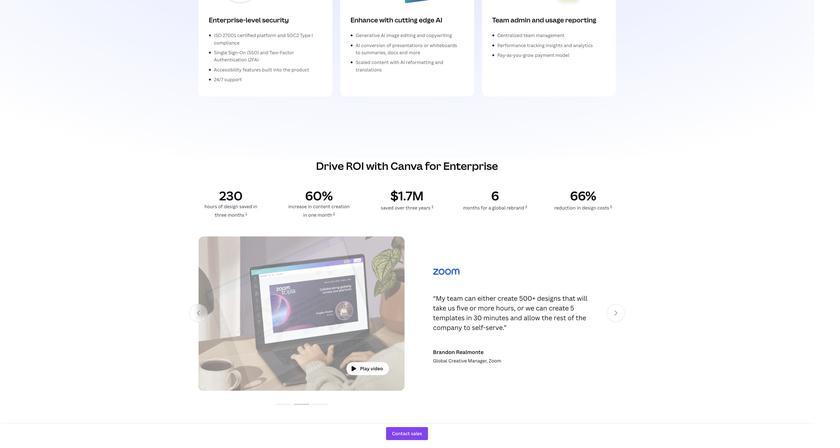 Task type: vqa. For each thing, say whether or not it's contained in the screenshot.
saved inside the $1.7M Saved Over Three Years 3
yes



Task type: locate. For each thing, give the bounding box(es) containing it.
1 horizontal spatial three
[[406, 205, 418, 211]]

0 vertical spatial team
[[524, 32, 535, 38]]

to
[[356, 49, 360, 56], [464, 323, 470, 332]]

2 vertical spatial with
[[366, 159, 388, 173]]

scaled content with ai reformatting and translations
[[356, 59, 443, 73]]

usage
[[545, 16, 564, 24]]

platform
[[257, 32, 276, 38]]

content up month
[[313, 203, 330, 209]]

1 horizontal spatial for
[[481, 205, 487, 211]]

1 vertical spatial to
[[464, 323, 470, 332]]

grow
[[523, 52, 534, 58]]

one
[[308, 212, 317, 218]]

in inside "my team can either create 500+ designs that will take us five or more hours, or we can create 5 templates in 30 minutes and allow the rest of the company to self-serve."
[[466, 314, 472, 322]]

and down presentations
[[399, 49, 408, 56]]

months
[[463, 205, 480, 211], [228, 212, 244, 218]]

canva
[[391, 159, 423, 173]]

more inside "my team can either create 500+ designs that will take us five or more hours, or we can create 5 templates in 30 minutes and allow the rest of the company to self-serve."
[[478, 304, 495, 313]]

and left usage
[[532, 16, 544, 24]]

0 vertical spatial of
[[387, 42, 391, 48]]

0 vertical spatial create
[[498, 294, 518, 303]]

manager,
[[468, 358, 488, 364]]

1 vertical spatial can
[[536, 304, 547, 313]]

iso 27001 certified platform and soc2 type i compliance
[[214, 32, 313, 46]]

0 vertical spatial content
[[372, 59, 389, 65]]

2 horizontal spatial or
[[517, 304, 524, 313]]

enhance
[[351, 16, 378, 24]]

27001
[[223, 32, 236, 38]]

create
[[498, 294, 518, 303], [549, 304, 569, 313]]

1 horizontal spatial or
[[470, 304, 476, 313]]

1 vertical spatial with
[[390, 59, 399, 65]]

and
[[532, 16, 544, 24], [277, 32, 286, 38], [417, 32, 425, 38], [564, 42, 572, 48], [260, 49, 268, 56], [399, 49, 408, 56], [435, 59, 443, 65], [510, 314, 522, 322]]

accessibility
[[214, 67, 242, 73]]

3
[[432, 204, 433, 209]]

1 vertical spatial of
[[218, 203, 223, 209]]

iso
[[214, 32, 222, 38]]

1 horizontal spatial of
[[387, 42, 391, 48]]

increase in content creation in one month
[[288, 203, 350, 218]]

templates
[[433, 314, 465, 322]]

1 horizontal spatial to
[[464, 323, 470, 332]]

brandon
[[433, 349, 455, 356]]

6
[[491, 187, 499, 204]]

allow
[[524, 314, 540, 322]]

drive roi with canva for enterprise
[[316, 159, 498, 173]]

to up scaled
[[356, 49, 360, 56]]

0 horizontal spatial or
[[424, 42, 429, 48]]

1 vertical spatial 5
[[570, 304, 574, 313]]

"my
[[433, 294, 445, 303]]

or down copywriting
[[424, 42, 429, 48]]

of right rest
[[568, 314, 574, 322]]

5 link
[[610, 204, 612, 209]]

will
[[577, 294, 588, 303]]

to inside ai conversion of presentations or whiteboards to summaries, docs and more
[[356, 49, 360, 56]]

1 vertical spatial three
[[215, 212, 227, 218]]

more inside ai conversion of presentations or whiteboards to summaries, docs and more
[[409, 49, 420, 56]]

0 vertical spatial 5
[[610, 204, 612, 209]]

enterprise-level security
[[209, 16, 289, 24]]

and down "whiteboards"
[[435, 59, 443, 65]]

and right editing
[[417, 32, 425, 38]]

enterprise
[[443, 159, 498, 173]]

and up model
[[564, 42, 572, 48]]

in down 66%
[[577, 205, 581, 211]]

in up one
[[308, 203, 312, 209]]

1 vertical spatial content
[[313, 203, 330, 209]]

to left self-
[[464, 323, 470, 332]]

design down 66%
[[582, 205, 596, 211]]

1 vertical spatial team
[[447, 294, 463, 303]]

global
[[492, 205, 506, 211]]

1 horizontal spatial more
[[478, 304, 495, 313]]

carousel slide 3 image
[[312, 404, 327, 405]]

creation
[[331, 203, 350, 209]]

ai right the edge
[[436, 16, 442, 24]]

more down presentations
[[409, 49, 420, 56]]

team up the us
[[447, 294, 463, 303]]

authentication
[[214, 57, 247, 63]]

team up tracking
[[524, 32, 535, 38]]

30
[[474, 314, 482, 322]]

compliance
[[214, 40, 240, 46]]

0 vertical spatial to
[[356, 49, 360, 56]]

0 vertical spatial months
[[463, 205, 480, 211]]

insights
[[546, 42, 563, 48]]

and down hours,
[[510, 314, 522, 322]]

pay-
[[497, 52, 507, 58]]

0 horizontal spatial more
[[409, 49, 420, 56]]

presentations
[[392, 42, 423, 48]]

content down summaries,
[[372, 59, 389, 65]]

500+
[[519, 294, 536, 303]]

certified
[[237, 32, 256, 38]]

with up image
[[379, 16, 393, 24]]

can up the five
[[465, 294, 476, 303]]

and inside "my team can either create 500+ designs that will take us five or more hours, or we can create 5 templates in 30 minutes and allow the rest of the company to self-serve."
[[510, 314, 522, 322]]

2 link
[[333, 211, 335, 216]]

serve."
[[486, 323, 507, 332]]

create up rest
[[549, 304, 569, 313]]

5 inside 66% reduction in design costs 5
[[610, 204, 612, 209]]

team
[[524, 32, 535, 38], [447, 294, 463, 303]]

or right the five
[[470, 304, 476, 313]]

with inside scaled content with ai reformatting and translations
[[390, 59, 399, 65]]

0 horizontal spatial 5
[[570, 304, 574, 313]]

2 horizontal spatial of
[[568, 314, 574, 322]]

1 horizontal spatial months
[[463, 205, 480, 211]]

0 horizontal spatial saved
[[239, 203, 252, 209]]

0 vertical spatial three
[[406, 205, 418, 211]]

hours of design saved in three months
[[205, 203, 257, 218]]

ai
[[436, 16, 442, 24], [381, 32, 385, 38], [356, 42, 360, 48], [401, 59, 405, 65]]

level
[[246, 16, 261, 24]]

0 horizontal spatial for
[[425, 159, 441, 173]]

5
[[610, 204, 612, 209], [570, 304, 574, 313]]

1 vertical spatial more
[[478, 304, 495, 313]]

the right into
[[283, 67, 290, 73]]

0 horizontal spatial team
[[447, 294, 463, 303]]

zoom image
[[433, 269, 459, 275]]

more
[[409, 49, 420, 56], [478, 304, 495, 313]]

editing
[[401, 32, 416, 38]]

0 horizontal spatial can
[[465, 294, 476, 303]]

0 vertical spatial more
[[409, 49, 420, 56]]

and left "soc2"
[[277, 32, 286, 38]]

that
[[562, 294, 575, 303]]

three inside hours of design saved in three months
[[215, 212, 227, 218]]

5 down that on the bottom
[[570, 304, 574, 313]]

or left we
[[517, 304, 524, 313]]

the
[[283, 67, 290, 73], [542, 314, 552, 322], [576, 314, 586, 322]]

months left 'a'
[[463, 205, 480, 211]]

the left rest
[[542, 314, 552, 322]]

can right we
[[536, 304, 547, 313]]

saved inside $1.7m saved over three years 3
[[381, 205, 394, 211]]

0 horizontal spatial content
[[313, 203, 330, 209]]

2
[[333, 211, 335, 216]]

saved left over
[[381, 205, 394, 211]]

of inside "my team can either create 500+ designs that will take us five or more hours, or we can create 5 templates in 30 minutes and allow the rest of the company to self-serve."
[[568, 314, 574, 322]]

with right roi
[[366, 159, 388, 173]]

the down "will"
[[576, 314, 586, 322]]

design right hours
[[224, 203, 238, 209]]

1 horizontal spatial create
[[549, 304, 569, 313]]

1 horizontal spatial design
[[582, 205, 596, 211]]

in left '30'
[[466, 314, 472, 322]]

ai down ai conversion of presentations or whiteboards to summaries, docs and more
[[401, 59, 405, 65]]

roi
[[346, 159, 364, 173]]

saved up 1 link
[[239, 203, 252, 209]]

scaled
[[356, 59, 370, 65]]

edge
[[419, 16, 434, 24]]

team admin and usage reporting
[[492, 16, 596, 24]]

company
[[433, 323, 462, 332]]

1 horizontal spatial 5
[[610, 204, 612, 209]]

and left "two-"
[[260, 49, 268, 56]]

three down hours
[[215, 212, 227, 218]]

with down docs
[[390, 59, 399, 65]]

for right canva at top
[[425, 159, 441, 173]]

0 horizontal spatial design
[[224, 203, 238, 209]]

230
[[219, 187, 243, 204]]

team for can
[[447, 294, 463, 303]]

for left 'a'
[[481, 205, 487, 211]]

create up hours,
[[498, 294, 518, 303]]

sign-
[[228, 49, 239, 56]]

ai down generative at the left top of the page
[[356, 42, 360, 48]]

saved inside hours of design saved in three months
[[239, 203, 252, 209]]

24/7 support
[[214, 76, 242, 83]]

ai inside scaled content with ai reformatting and translations
[[401, 59, 405, 65]]

enterprise-
[[209, 16, 246, 24]]

of inside ai conversion of presentations or whiteboards to summaries, docs and more
[[387, 42, 391, 48]]

1 horizontal spatial team
[[524, 32, 535, 38]]

three right over
[[406, 205, 418, 211]]

design
[[224, 203, 238, 209], [582, 205, 596, 211]]

0 horizontal spatial three
[[215, 212, 227, 218]]

0 horizontal spatial to
[[356, 49, 360, 56]]

team inside "my team can either create 500+ designs that will take us five or more hours, or we can create 5 templates in 30 minutes and allow the rest of the company to self-serve."
[[447, 294, 463, 303]]

1 horizontal spatial content
[[372, 59, 389, 65]]

0 horizontal spatial of
[[218, 203, 223, 209]]

of up docs
[[387, 42, 391, 48]]

months inside hours of design saved in three months
[[228, 212, 244, 218]]

more down the either
[[478, 304, 495, 313]]

copywriting
[[426, 32, 452, 38]]

60%
[[305, 187, 333, 204]]

0 horizontal spatial months
[[228, 212, 244, 218]]

1 horizontal spatial can
[[536, 304, 547, 313]]

management
[[536, 32, 565, 38]]

of
[[387, 42, 391, 48], [218, 203, 223, 209], [568, 314, 574, 322]]

1 vertical spatial for
[[481, 205, 487, 211]]

5 inside "my team can either create 500+ designs that will take us five or more hours, or we can create 5 templates in 30 minutes and allow the rest of the company to self-serve."
[[570, 304, 574, 313]]

of right hours
[[218, 203, 223, 209]]

ai left image
[[381, 32, 385, 38]]

1 horizontal spatial saved
[[381, 205, 394, 211]]

realmonte
[[456, 349, 484, 356]]

5 right costs
[[610, 204, 612, 209]]

months left 1 on the left
[[228, 212, 244, 218]]

in
[[253, 203, 257, 209], [308, 203, 312, 209], [577, 205, 581, 211], [303, 212, 307, 218], [466, 314, 472, 322]]

1 vertical spatial months
[[228, 212, 244, 218]]

2 vertical spatial of
[[568, 314, 574, 322]]

in right the 230
[[253, 203, 257, 209]]



Task type: describe. For each thing, give the bounding box(es) containing it.
enhance with cutting edge ai
[[351, 16, 442, 24]]

docs
[[388, 49, 398, 56]]

in inside hours of design saved in three months
[[253, 203, 257, 209]]

reformatting
[[406, 59, 434, 65]]

0 vertical spatial can
[[465, 294, 476, 303]]

"my team can either create 500+ designs that will take us five or more hours, or we can create 5 templates in 30 minutes and allow the rest of the company to self-serve."
[[433, 294, 588, 332]]

reduction
[[554, 205, 576, 211]]

1 horizontal spatial the
[[542, 314, 552, 322]]

in left one
[[303, 212, 307, 218]]

conversion
[[361, 42, 386, 48]]

type
[[300, 32, 310, 38]]

0 vertical spatial with
[[379, 16, 393, 24]]

2 horizontal spatial the
[[576, 314, 586, 322]]

ai conversion of presentations or whiteboards to summaries, docs and more
[[356, 42, 457, 56]]

with for canva
[[366, 159, 388, 173]]

$1.7m
[[391, 187, 424, 204]]

and inside scaled content with ai reformatting and translations
[[435, 59, 443, 65]]

team for management
[[524, 32, 535, 38]]

single sign-on (sso) and two-factor authentication (2fa)
[[214, 49, 294, 63]]

month
[[318, 212, 332, 218]]

4 link
[[525, 204, 527, 209]]

or inside ai conversion of presentations or whiteboards to summaries, docs and more
[[424, 42, 429, 48]]

1 vertical spatial create
[[549, 304, 569, 313]]

and inside the single sign-on (sso) and two-factor authentication (2fa)
[[260, 49, 268, 56]]

soc2
[[287, 32, 299, 38]]

product
[[291, 67, 309, 73]]

costs
[[598, 205, 609, 211]]

and inside iso 27001 certified platform and soc2 type i compliance
[[277, 32, 286, 38]]

(2fa)
[[248, 57, 259, 63]]

design inside hours of design saved in three months
[[224, 203, 238, 209]]

creative
[[449, 358, 467, 364]]

brandon realmonte global creative manager, zoom
[[433, 349, 501, 364]]

0 vertical spatial for
[[425, 159, 441, 173]]

years
[[419, 205, 431, 211]]

hours
[[205, 203, 217, 209]]

features
[[243, 67, 261, 73]]

in inside 66% reduction in design costs 5
[[577, 205, 581, 211]]

generative
[[356, 32, 380, 38]]

on
[[239, 49, 246, 56]]

rest
[[554, 314, 566, 322]]

minutes
[[484, 314, 509, 322]]

model
[[556, 52, 569, 58]]

built
[[262, 67, 272, 73]]

drive
[[316, 159, 344, 173]]

24/7
[[214, 76, 223, 83]]

3 link
[[432, 204, 433, 209]]

centralized team management
[[497, 32, 565, 38]]

content inside scaled content with ai reformatting and translations
[[372, 59, 389, 65]]

self-
[[472, 323, 486, 332]]

increase
[[288, 203, 307, 209]]

we
[[526, 304, 534, 313]]

zoom
[[489, 358, 501, 364]]

security
[[262, 16, 289, 24]]

you-
[[513, 52, 523, 58]]

pay-as-you-grow payment model
[[497, 52, 569, 58]]

either
[[477, 294, 496, 303]]

1
[[246, 211, 247, 216]]

team
[[492, 16, 509, 24]]

three inside $1.7m saved over three years 3
[[406, 205, 418, 211]]

content inside 'increase in content creation in one month'
[[313, 203, 330, 209]]

performance tracking insights and analytics
[[497, 42, 593, 48]]

analytics
[[573, 42, 593, 48]]

ai inside ai conversion of presentations or whiteboards to summaries, docs and more
[[356, 42, 360, 48]]

translations
[[356, 67, 382, 73]]

reporting
[[565, 16, 596, 24]]

us
[[448, 304, 455, 313]]

admin
[[511, 16, 531, 24]]

over
[[395, 205, 405, 211]]

factor
[[280, 49, 294, 56]]

6 months for a global rebrand 4
[[463, 187, 527, 211]]

0 horizontal spatial create
[[498, 294, 518, 303]]

single
[[214, 49, 227, 56]]

hours,
[[496, 304, 516, 313]]

a
[[489, 205, 491, 211]]

tracking
[[527, 42, 545, 48]]

rebrand
[[507, 205, 524, 211]]

months inside 6 months for a global rebrand 4
[[463, 205, 480, 211]]

66%
[[570, 187, 596, 204]]

(sso)
[[247, 49, 259, 56]]

image
[[386, 32, 399, 38]]

of inside hours of design saved in three months
[[218, 203, 223, 209]]

with for ai
[[390, 59, 399, 65]]

as-
[[507, 52, 513, 58]]

summaries,
[[362, 49, 387, 56]]

for inside 6 months for a global rebrand 4
[[481, 205, 487, 211]]

five
[[457, 304, 468, 313]]

0 horizontal spatial the
[[283, 67, 290, 73]]

into
[[273, 67, 282, 73]]

to inside "my team can either create 500+ designs that will take us five or more hours, or we can create 5 templates in 30 minutes and allow the rest of the company to self-serve."
[[464, 323, 470, 332]]

$1.7m saved over three years 3
[[381, 187, 433, 211]]

carousel slide 1 image
[[275, 404, 291, 405]]

whiteboards
[[430, 42, 457, 48]]

two-
[[270, 49, 280, 56]]

centralized
[[497, 32, 523, 38]]

and inside ai conversion of presentations or whiteboards to summaries, docs and more
[[399, 49, 408, 56]]

payment
[[535, 52, 554, 58]]

support
[[224, 76, 242, 83]]

design inside 66% reduction in design costs 5
[[582, 205, 596, 211]]



